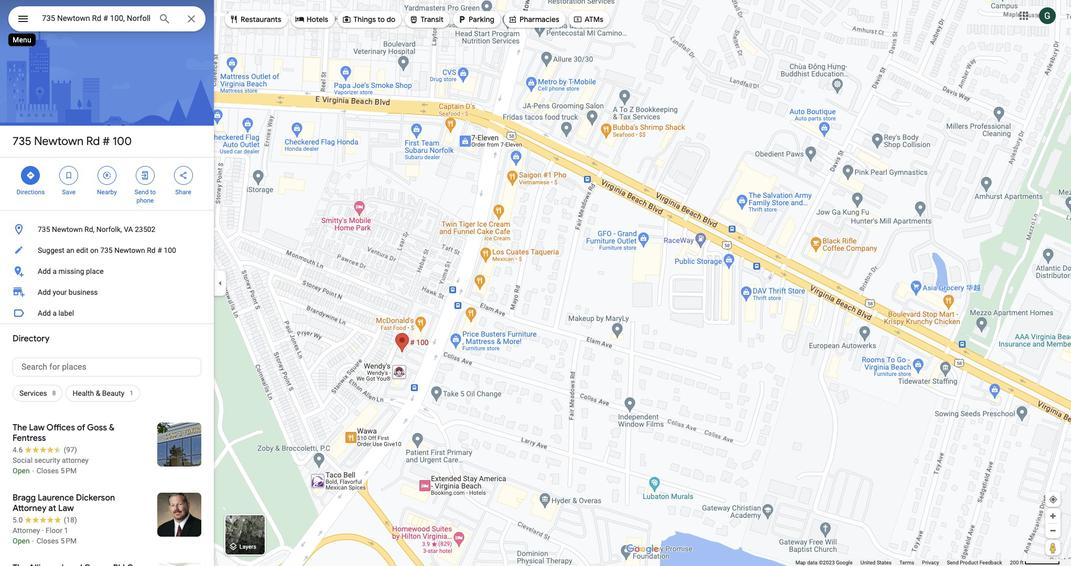 Task type: describe. For each thing, give the bounding box(es) containing it.
add your business
[[38, 288, 98, 297]]


[[17, 12, 29, 26]]

735 newtown rd # 100 main content
[[0, 0, 214, 567]]

of
[[77, 423, 85, 434]]

phone
[[136, 197, 154, 205]]

5.0 stars 18 reviews image
[[13, 516, 77, 526]]

& inside the law offices of goss & fentress
[[109, 423, 114, 434]]


[[409, 14, 419, 25]]

social
[[13, 457, 33, 465]]

0 vertical spatial &
[[96, 390, 100, 398]]

services 8
[[19, 390, 56, 398]]

social security attorney open ⋅ closes 5 pm
[[13, 457, 89, 476]]

735 newtown rd, norfolk, va 23502 button
[[0, 219, 214, 240]]


[[140, 170, 150, 181]]

4.6 stars 97 reviews image
[[13, 445, 77, 456]]

 pharmacies
[[508, 14, 560, 25]]

to inside 'send to phone'
[[150, 189, 156, 196]]

va
[[124, 226, 133, 234]]

send for send product feedback
[[947, 561, 959, 566]]

(18)
[[64, 517, 77, 525]]


[[179, 170, 188, 181]]

100 inside button
[[164, 246, 176, 255]]

services
[[19, 390, 47, 398]]

 hotels
[[295, 14, 328, 25]]


[[26, 170, 35, 181]]

the
[[13, 423, 27, 434]]

200 ft button
[[1010, 561, 1060, 566]]

on
[[90, 246, 98, 255]]

fentress
[[13, 434, 46, 444]]

dickerson
[[76, 494, 115, 504]]

0 horizontal spatial rd
[[86, 134, 100, 149]]

closes inside "attorney · floor 1 open ⋅ closes 5 pm"
[[37, 538, 59, 546]]

goss
[[87, 423, 107, 434]]

google maps element
[[0, 0, 1071, 567]]

share
[[175, 189, 191, 196]]

newtown for rd,
[[52, 226, 83, 234]]

rd inside button
[[147, 246, 156, 255]]

©2023
[[819, 561, 835, 566]]

bragg
[[13, 494, 36, 504]]

⋅ inside "attorney · floor 1 open ⋅ closes 5 pm"
[[32, 538, 35, 546]]

open inside "attorney · floor 1 open ⋅ closes 5 pm"
[[13, 538, 30, 546]]

23502
[[135, 226, 156, 234]]


[[457, 14, 467, 25]]

⋅ inside social security attorney open ⋅ closes 5 pm
[[32, 467, 35, 476]]

zoom in image
[[1049, 513, 1057, 521]]

attorney
[[62, 457, 89, 465]]

google account: greg robinson  
(robinsongreg175@gmail.com) image
[[1039, 7, 1056, 24]]

an
[[66, 246, 74, 255]]

nearby
[[97, 189, 117, 196]]

open inside social security attorney open ⋅ closes 5 pm
[[13, 467, 30, 476]]

5.0
[[13, 517, 23, 525]]

suggest an edit on 735 newtown rd # 100
[[38, 246, 176, 255]]

footer inside google maps element
[[796, 560, 1010, 567]]

closes inside social security attorney open ⋅ closes 5 pm
[[37, 467, 59, 476]]

send to phone
[[135, 189, 156, 205]]

show your location image
[[1049, 496, 1058, 505]]


[[342, 14, 351, 25]]

map
[[796, 561, 806, 566]]

add a label button
[[0, 303, 214, 324]]

directions
[[17, 189, 45, 196]]

add for add a label
[[38, 309, 51, 318]]

pharmacies
[[520, 15, 560, 24]]

send product feedback button
[[947, 560, 1002, 567]]

attorney inside "attorney · floor 1 open ⋅ closes 5 pm"
[[13, 527, 40, 535]]

things
[[354, 15, 376, 24]]

atms
[[585, 15, 604, 24]]

do
[[387, 15, 396, 24]]

735 Newtown Rd # 100, Norfolk, VA 23502 field
[[8, 6, 206, 31]]

offices
[[46, 423, 75, 434]]

5 pm inside social security attorney open ⋅ closes 5 pm
[[61, 467, 77, 476]]

collapse side panel image
[[215, 278, 226, 289]]

# inside button
[[157, 246, 162, 255]]

a for label
[[53, 309, 57, 318]]

google
[[836, 561, 853, 566]]

united
[[861, 561, 876, 566]]

add a missing place button
[[0, 261, 214, 282]]

edit
[[76, 246, 88, 255]]

health
[[73, 390, 94, 398]]

your
[[53, 288, 67, 297]]

privacy button
[[922, 560, 939, 567]]


[[102, 170, 112, 181]]

8
[[52, 390, 56, 398]]

restaurants
[[241, 15, 281, 24]]

 transit
[[409, 14, 444, 25]]


[[573, 14, 583, 25]]



Task type: locate. For each thing, give the bounding box(es) containing it.

[[64, 170, 74, 181]]

3 add from the top
[[38, 309, 51, 318]]

attorney up 5.0
[[13, 504, 46, 514]]

newtown for rd
[[34, 134, 84, 149]]

label
[[58, 309, 74, 318]]

1 a from the top
[[53, 267, 57, 276]]

#
[[103, 134, 110, 149], [157, 246, 162, 255]]

add for add a missing place
[[38, 267, 51, 276]]

735 for 735 newtown rd, norfolk, va 23502
[[38, 226, 50, 234]]

newtown up 
[[34, 134, 84, 149]]

rd up actions for 735 newtown rd # 100 region at the left of page
[[86, 134, 100, 149]]

735 up suggest
[[38, 226, 50, 234]]

None field
[[42, 12, 150, 25]]


[[229, 14, 239, 25]]

send left product
[[947, 561, 959, 566]]

a left the missing
[[53, 267, 57, 276]]

to
[[378, 15, 385, 24], [150, 189, 156, 196]]

newtown
[[34, 134, 84, 149], [52, 226, 83, 234], [114, 246, 145, 255]]

200 ft
[[1010, 561, 1024, 566]]

bragg laurence dickerson attorney at law
[[13, 494, 115, 514]]

parking
[[469, 15, 495, 24]]

attorney down 5.0
[[13, 527, 40, 535]]

2 vertical spatial 735
[[100, 246, 113, 255]]

1 vertical spatial #
[[157, 246, 162, 255]]

suggest an edit on 735 newtown rd # 100 button
[[0, 240, 214, 261]]

terms
[[900, 561, 915, 566]]

1 closes from the top
[[37, 467, 59, 476]]

0 horizontal spatial send
[[135, 189, 149, 196]]

place
[[86, 267, 104, 276]]

save
[[62, 189, 76, 196]]

1 5 pm from the top
[[61, 467, 77, 476]]

2 attorney from the top
[[13, 527, 40, 535]]

suggest
[[38, 246, 64, 255]]

a for missing
[[53, 267, 57, 276]]

1 vertical spatial attorney
[[13, 527, 40, 535]]

2 horizontal spatial 735
[[100, 246, 113, 255]]

0 vertical spatial send
[[135, 189, 149, 196]]

None text field
[[13, 358, 201, 377]]

·
[[42, 527, 44, 535]]

1 vertical spatial to
[[150, 189, 156, 196]]

none field inside 735 newtown rd # 100, norfolk, va 23502 field
[[42, 12, 150, 25]]

1 vertical spatial closes
[[37, 538, 59, 546]]

add inside add a label button
[[38, 309, 51, 318]]

 parking
[[457, 14, 495, 25]]

1 horizontal spatial send
[[947, 561, 959, 566]]

735 for 735 newtown rd # 100
[[13, 134, 31, 149]]

add left your
[[38, 288, 51, 297]]

735 newtown rd, norfolk, va 23502
[[38, 226, 156, 234]]

1 for beauty
[[130, 390, 133, 398]]

closes
[[37, 467, 59, 476], [37, 538, 59, 546]]

735 inside the 'suggest an edit on 735 newtown rd # 100' button
[[100, 246, 113, 255]]

735 up 
[[13, 134, 31, 149]]

send up phone
[[135, 189, 149, 196]]

2 closes from the top
[[37, 538, 59, 546]]

2 5 pm from the top
[[61, 538, 77, 546]]

 things to do
[[342, 14, 396, 25]]

0 vertical spatial 100
[[113, 134, 132, 149]]

1 right beauty
[[130, 390, 133, 398]]

1 inside "attorney · floor 1 open ⋅ closes 5 pm"
[[64, 527, 68, 535]]

1 vertical spatial 735
[[38, 226, 50, 234]]

health & beauty 1
[[73, 390, 133, 398]]

attorney · floor 1 open ⋅ closes 5 pm
[[13, 527, 77, 546]]

add a missing place
[[38, 267, 104, 276]]

 button
[[8, 6, 38, 34]]

735 newtown rd # 100
[[13, 134, 132, 149]]

735 right the on on the left
[[100, 246, 113, 255]]

1 vertical spatial send
[[947, 561, 959, 566]]

the law offices of goss & fentress
[[13, 423, 114, 444]]

a left label
[[53, 309, 57, 318]]

1 vertical spatial 5 pm
[[61, 538, 77, 546]]

⋅ down social
[[32, 467, 35, 476]]

a inside 'button'
[[53, 267, 57, 276]]

0 vertical spatial 735
[[13, 134, 31, 149]]

beauty
[[102, 390, 125, 398]]

layers
[[240, 545, 256, 551]]

0 vertical spatial rd
[[86, 134, 100, 149]]

1 horizontal spatial 100
[[164, 246, 176, 255]]

0 horizontal spatial #
[[103, 134, 110, 149]]

 restaurants
[[229, 14, 281, 25]]

add for add your business
[[38, 288, 51, 297]]

map data ©2023 google
[[796, 561, 853, 566]]

 search field
[[8, 6, 206, 34]]

1 down (18) on the left bottom
[[64, 527, 68, 535]]

1 horizontal spatial 735
[[38, 226, 50, 234]]

1
[[130, 390, 133, 398], [64, 527, 68, 535]]

0 horizontal spatial &
[[96, 390, 100, 398]]

united states
[[861, 561, 892, 566]]

& right the health
[[96, 390, 100, 398]]

attorney
[[13, 504, 46, 514], [13, 527, 40, 535]]

0 vertical spatial a
[[53, 267, 57, 276]]

1 add from the top
[[38, 267, 51, 276]]

send inside button
[[947, 561, 959, 566]]

0 horizontal spatial 735
[[13, 134, 31, 149]]

1 horizontal spatial 1
[[130, 390, 133, 398]]

send product feedback
[[947, 561, 1002, 566]]

product
[[960, 561, 979, 566]]

1 open from the top
[[13, 467, 30, 476]]

closes down the security
[[37, 467, 59, 476]]

directory
[[13, 334, 50, 345]]

1 vertical spatial 1
[[64, 527, 68, 535]]

1 horizontal spatial to
[[378, 15, 385, 24]]

1 vertical spatial ⋅
[[32, 538, 35, 546]]


[[508, 14, 518, 25]]

0 vertical spatial attorney
[[13, 504, 46, 514]]

security
[[34, 457, 60, 465]]

footer
[[796, 560, 1010, 567]]

add a label
[[38, 309, 74, 318]]

1 vertical spatial &
[[109, 423, 114, 434]]

2 add from the top
[[38, 288, 51, 297]]

&
[[96, 390, 100, 398], [109, 423, 114, 434]]

terms button
[[900, 560, 915, 567]]

zoom out image
[[1049, 528, 1057, 535]]


[[295, 14, 305, 25]]

5 pm down attorney
[[61, 467, 77, 476]]

privacy
[[922, 561, 939, 566]]

law up (18) on the left bottom
[[58, 504, 74, 514]]

laurence
[[38, 494, 74, 504]]

a
[[53, 267, 57, 276], [53, 309, 57, 318]]

1 for floor
[[64, 527, 68, 535]]

0 horizontal spatial to
[[150, 189, 156, 196]]

1 vertical spatial 100
[[164, 246, 176, 255]]

actions for 735 newtown rd # 100 region
[[0, 158, 214, 210]]

1 horizontal spatial &
[[109, 423, 114, 434]]

law inside the law offices of goss & fentress
[[29, 423, 45, 434]]

0 horizontal spatial law
[[29, 423, 45, 434]]

transit
[[421, 15, 444, 24]]

add inside add a missing place 'button'
[[38, 267, 51, 276]]

hotels
[[307, 15, 328, 24]]

rd,
[[84, 226, 95, 234]]

states
[[877, 561, 892, 566]]

none text field inside 735 newtown rd # 100 main content
[[13, 358, 201, 377]]

to left do
[[378, 15, 385, 24]]

 atms
[[573, 14, 604, 25]]

1 ⋅ from the top
[[32, 467, 35, 476]]

1 horizontal spatial #
[[157, 246, 162, 255]]

attorney inside bragg laurence dickerson attorney at law
[[13, 504, 46, 514]]

0 vertical spatial open
[[13, 467, 30, 476]]

footer containing map data ©2023 google
[[796, 560, 1010, 567]]

floor
[[46, 527, 62, 535]]

show street view coverage image
[[1046, 541, 1061, 556]]

⋅ down 5.0 stars 18 reviews image
[[32, 538, 35, 546]]

2 a from the top
[[53, 309, 57, 318]]

2 open from the top
[[13, 538, 30, 546]]

0 vertical spatial closes
[[37, 467, 59, 476]]

newtown up an
[[52, 226, 83, 234]]

law right the the
[[29, 423, 45, 434]]

united states button
[[861, 560, 892, 567]]

feedback
[[980, 561, 1002, 566]]

send for send to phone
[[135, 189, 149, 196]]

add inside add your business link
[[38, 288, 51, 297]]

newtown down va
[[114, 246, 145, 255]]

1 vertical spatial rd
[[147, 246, 156, 255]]

5 pm inside "attorney · floor 1 open ⋅ closes 5 pm"
[[61, 538, 77, 546]]

2 ⋅ from the top
[[32, 538, 35, 546]]

2 vertical spatial add
[[38, 309, 51, 318]]

add your business link
[[0, 282, 214, 303]]

data
[[807, 561, 818, 566]]

0 vertical spatial newtown
[[34, 134, 84, 149]]

0 vertical spatial add
[[38, 267, 51, 276]]

1 attorney from the top
[[13, 504, 46, 514]]

4.6
[[13, 446, 23, 455]]

0 vertical spatial #
[[103, 134, 110, 149]]

1 horizontal spatial rd
[[147, 246, 156, 255]]

law inside bragg laurence dickerson attorney at law
[[58, 504, 74, 514]]

0 vertical spatial law
[[29, 423, 45, 434]]

at
[[48, 504, 56, 514]]

send inside 'send to phone'
[[135, 189, 149, 196]]

0 vertical spatial 5 pm
[[61, 467, 77, 476]]

add down suggest
[[38, 267, 51, 276]]

1 inside health & beauty 1
[[130, 390, 133, 398]]

send
[[135, 189, 149, 196], [947, 561, 959, 566]]

& right goss
[[109, 423, 114, 434]]

open down 5.0
[[13, 538, 30, 546]]

1 vertical spatial a
[[53, 309, 57, 318]]

1 vertical spatial law
[[58, 504, 74, 514]]

1 vertical spatial open
[[13, 538, 30, 546]]

business
[[69, 288, 98, 297]]

law
[[29, 423, 45, 434], [58, 504, 74, 514]]

0 vertical spatial to
[[378, 15, 385, 24]]

add left label
[[38, 309, 51, 318]]

1 vertical spatial add
[[38, 288, 51, 297]]

open down social
[[13, 467, 30, 476]]

100
[[113, 134, 132, 149], [164, 246, 176, 255]]

⋅
[[32, 467, 35, 476], [32, 538, 35, 546]]

to inside the  things to do
[[378, 15, 385, 24]]

1 vertical spatial newtown
[[52, 226, 83, 234]]

0 horizontal spatial 1
[[64, 527, 68, 535]]

5 pm down floor
[[61, 538, 77, 546]]

1 horizontal spatial law
[[58, 504, 74, 514]]

rd down 23502
[[147, 246, 156, 255]]

to up phone
[[150, 189, 156, 196]]

closes down ·
[[37, 538, 59, 546]]

735 inside '735 newtown rd, norfolk, va 23502' button
[[38, 226, 50, 234]]

0 vertical spatial 1
[[130, 390, 133, 398]]

2 vertical spatial newtown
[[114, 246, 145, 255]]

missing
[[58, 267, 84, 276]]

200
[[1010, 561, 1019, 566]]

0 vertical spatial ⋅
[[32, 467, 35, 476]]

0 horizontal spatial 100
[[113, 134, 132, 149]]

a inside button
[[53, 309, 57, 318]]



Task type: vqa. For each thing, say whether or not it's contained in the screenshot.
the topmost 2305
no



